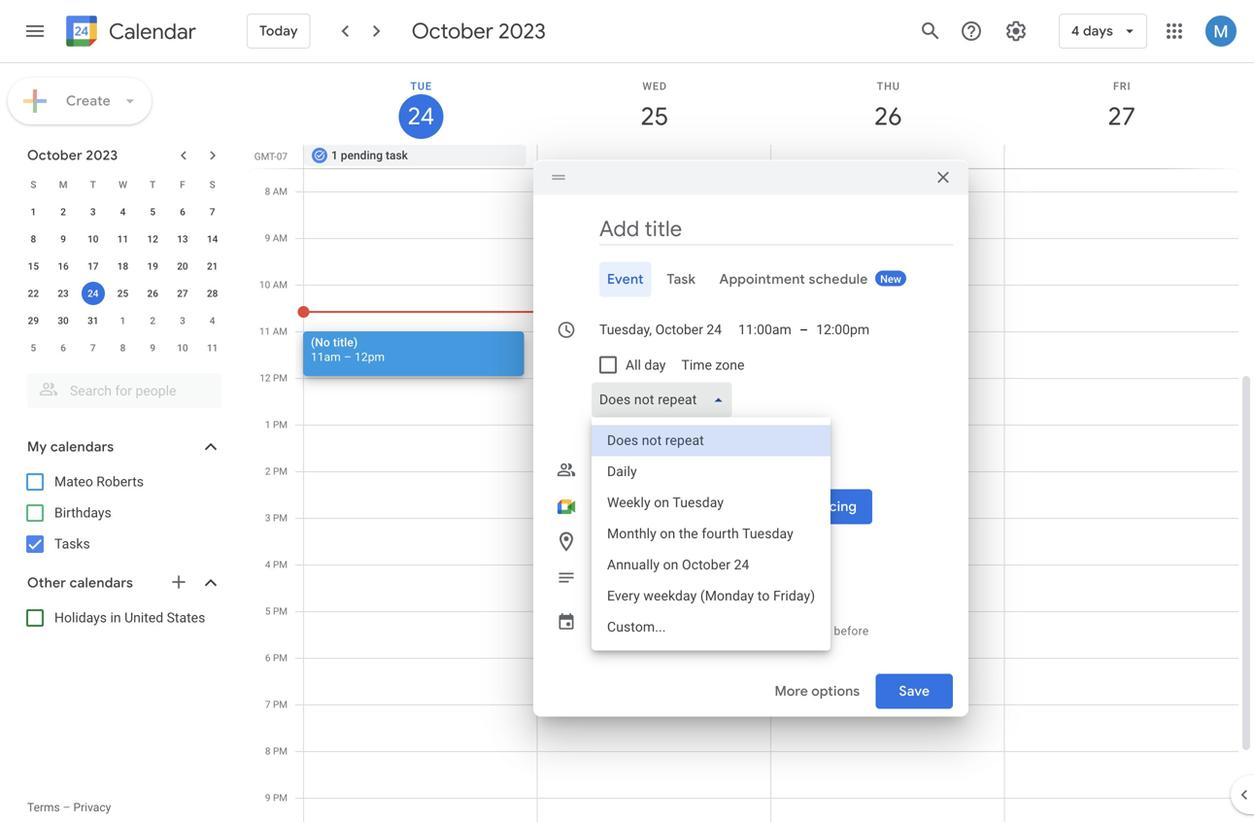 Task type: locate. For each thing, give the bounding box(es) containing it.
2 horizontal spatial 3
[[265, 512, 271, 524]]

8 up 9 pm on the left bottom
[[265, 745, 271, 757]]

2 down 1 pm
[[265, 466, 271, 477]]

None field
[[592, 382, 740, 417]]

0 horizontal spatial 6
[[60, 342, 66, 354]]

5 down the 29 element
[[31, 342, 36, 354]]

add inside add dropdown button
[[600, 534, 628, 550]]

1 cell from the left
[[538, 145, 771, 168]]

11 up the 18
[[117, 233, 128, 245]]

1 horizontal spatial s
[[210, 179, 215, 190]]

2 am from the top
[[273, 232, 288, 244]]

8 for 8 pm
[[265, 745, 271, 757]]

pm up 1 pm
[[273, 372, 288, 384]]

1 horizontal spatial –
[[344, 350, 352, 364]]

26
[[873, 101, 901, 133], [147, 288, 158, 299]]

pm for 2 pm
[[273, 466, 288, 477]]

0 vertical spatial 27
[[1107, 101, 1135, 133]]

11 for the 11 element
[[117, 233, 128, 245]]

10 down the 'november 3' 'element'
[[177, 342, 188, 354]]

0 horizontal spatial 26
[[147, 288, 158, 299]]

10 for 10 am
[[260, 279, 270, 291]]

pm for 7 pm
[[273, 699, 288, 710]]

30 element
[[52, 309, 75, 332]]

28 element
[[201, 282, 224, 305]]

add for add guests
[[600, 462, 625, 478]]

row down 18 element
[[18, 280, 227, 307]]

11 down 10 am at the top left of page
[[260, 326, 270, 337]]

thu 26
[[873, 80, 901, 133]]

0 horizontal spatial 12
[[147, 233, 158, 245]]

5 up 12 "element"
[[150, 206, 156, 218]]

grid
[[249, 63, 1255, 822]]

1 inside button
[[331, 149, 338, 162]]

2 inside 'grid'
[[265, 466, 271, 477]]

0 vertical spatial 6
[[180, 206, 185, 218]]

2 pm from the top
[[273, 419, 288, 431]]

12 inside 'grid'
[[260, 372, 271, 384]]

0 horizontal spatial 27
[[177, 288, 188, 299]]

5 inside 'grid'
[[265, 606, 271, 617]]

add down "find"
[[600, 462, 625, 478]]

– right terms on the bottom of page
[[63, 801, 71, 814]]

row up 18 element
[[18, 225, 227, 253]]

3 row from the top
[[18, 225, 227, 253]]

0 vertical spatial 25
[[640, 101, 667, 133]]

0 vertical spatial 2
[[60, 206, 66, 218]]

– right start time text field
[[800, 322, 809, 338]]

before
[[834, 624, 869, 638]]

1 vertical spatial calendars
[[70, 574, 133, 592]]

1 am from the top
[[273, 186, 288, 197]]

0 vertical spatial 2023
[[499, 17, 546, 45]]

october 2023 up tue
[[412, 17, 546, 45]]

3 inside 'grid'
[[265, 512, 271, 524]]

6 row from the top
[[18, 307, 227, 334]]

in
[[110, 610, 121, 626]]

task button
[[660, 262, 704, 297]]

10 up 11 am
[[260, 279, 270, 291]]

27 inside 'grid'
[[1107, 101, 1135, 133]]

3 up 10 element
[[90, 206, 96, 218]]

20 element
[[171, 255, 194, 278]]

pm down 8 pm
[[273, 792, 288, 804]]

2 down 26 element
[[150, 315, 156, 327]]

daily option
[[592, 456, 831, 487]]

tue
[[411, 80, 432, 92]]

17
[[88, 260, 99, 272]]

october
[[412, 17, 494, 45], [27, 147, 83, 164]]

2 vertical spatial –
[[63, 801, 71, 814]]

2 vertical spatial 6
[[265, 652, 271, 664]]

1 horizontal spatial 3
[[180, 315, 185, 327]]

create
[[66, 92, 111, 110]]

1 add from the top
[[600, 462, 625, 478]]

1 vertical spatial october 2023
[[27, 147, 118, 164]]

5 pm from the top
[[273, 559, 288, 571]]

calendars inside dropdown button
[[50, 438, 114, 456]]

1 vertical spatial 11
[[260, 326, 270, 337]]

thu
[[877, 80, 901, 92]]

0 horizontal spatial 11
[[117, 233, 128, 245]]

pm up 9 pm on the left bottom
[[273, 745, 288, 757]]

roberts
[[96, 474, 144, 490]]

settings menu image
[[1005, 19, 1028, 43]]

1 horizontal spatial 7
[[210, 206, 215, 218]]

1 horizontal spatial 2
[[150, 315, 156, 327]]

–
[[800, 322, 809, 338], [344, 350, 352, 364], [63, 801, 71, 814]]

october 2023 up m at the left top of page
[[27, 147, 118, 164]]

november 5 element
[[22, 336, 45, 360]]

10
[[88, 233, 99, 245], [260, 279, 270, 291], [177, 342, 188, 354]]

every weekday (monday to friday) option
[[592, 581, 831, 612]]

1 vertical spatial 5
[[31, 342, 36, 354]]

terms
[[27, 801, 60, 814]]

8
[[265, 186, 270, 197], [31, 233, 36, 245], [120, 342, 126, 354], [265, 745, 271, 757]]

t left w
[[90, 179, 96, 190]]

29
[[28, 315, 39, 327]]

1 s from the left
[[30, 179, 36, 190]]

4 for 4 days
[[1072, 22, 1080, 40]]

1 vertical spatial 3
[[180, 315, 185, 327]]

9 down 8 pm
[[265, 792, 271, 804]]

25 down the 18
[[117, 288, 128, 299]]

2 down m at the left top of page
[[60, 206, 66, 218]]

24 down tue
[[407, 101, 433, 132]]

pm up the '2 pm' in the bottom left of the page
[[273, 419, 288, 431]]

row group
[[18, 198, 227, 362]]

11 for november 11 "element" on the left of the page
[[207, 342, 218, 354]]

2 horizontal spatial 7
[[265, 699, 271, 710]]

0 vertical spatial 5
[[150, 206, 156, 218]]

5 row from the top
[[18, 280, 227, 307]]

1 vertical spatial 12
[[260, 372, 271, 384]]

7 for 7 pm
[[265, 699, 271, 710]]

calendars inside dropdown button
[[70, 574, 133, 592]]

2 horizontal spatial 10
[[260, 279, 270, 291]]

6 down f
[[180, 206, 185, 218]]

am left (no
[[273, 326, 288, 337]]

8 up 15 element
[[31, 233, 36, 245]]

does not repeat option
[[592, 425, 831, 456]]

1 horizontal spatial t
[[150, 179, 156, 190]]

30 minutes before
[[771, 624, 869, 638]]

1 row from the top
[[18, 171, 227, 198]]

1 vertical spatial 2023
[[86, 147, 118, 164]]

0 horizontal spatial 2
[[60, 206, 66, 218]]

2 for november 2 element
[[150, 315, 156, 327]]

2 horizontal spatial 2
[[265, 466, 271, 477]]

1 vertical spatial 26
[[147, 288, 158, 299]]

time
[[682, 357, 712, 373]]

minutes
[[788, 624, 831, 638]]

5 down 4 pm
[[265, 606, 271, 617]]

0 vertical spatial 26
[[873, 101, 901, 133]]

12 element
[[141, 227, 164, 251]]

4
[[1072, 22, 1080, 40], [120, 206, 126, 218], [210, 315, 215, 327], [265, 559, 271, 571]]

row up the 11 element
[[18, 171, 227, 198]]

1 horizontal spatial 25
[[640, 101, 667, 133]]

11 inside "element"
[[207, 342, 218, 354]]

3 pm
[[265, 512, 288, 524]]

14 element
[[201, 227, 224, 251]]

zone
[[716, 357, 745, 373]]

1 horizontal spatial 24
[[407, 101, 433, 132]]

4 inside 'element'
[[210, 315, 215, 327]]

30
[[58, 315, 69, 327], [771, 624, 785, 638]]

4 up 5 pm
[[265, 559, 271, 571]]

31 element
[[81, 309, 105, 332]]

pm down 5 pm
[[273, 652, 288, 664]]

other
[[27, 574, 66, 592]]

10 inside 'grid'
[[260, 279, 270, 291]]

6 pm from the top
[[273, 606, 288, 617]]

1 horizontal spatial 5
[[150, 206, 156, 218]]

7 up 8 pm
[[265, 699, 271, 710]]

12 up 19 on the top left
[[147, 233, 158, 245]]

6 pm
[[265, 652, 288, 664]]

4 inside dropdown button
[[1072, 22, 1080, 40]]

calendars up in
[[70, 574, 133, 592]]

cell down 27 link
[[1005, 145, 1238, 168]]

3 inside 'element'
[[180, 315, 185, 327]]

am for 9 am
[[273, 232, 288, 244]]

2 horizontal spatial 11
[[260, 326, 270, 337]]

0 vertical spatial 12
[[147, 233, 158, 245]]

row up 25 element
[[18, 253, 227, 280]]

3 down 27 element
[[180, 315, 185, 327]]

9 for 9 pm
[[265, 792, 271, 804]]

2 vertical spatial 7
[[265, 699, 271, 710]]

4 for november 4 'element' on the left top of page
[[210, 315, 215, 327]]

add inside add guests dropdown button
[[600, 462, 625, 478]]

day
[[645, 357, 666, 373]]

event button
[[600, 262, 652, 297]]

3 pm from the top
[[273, 466, 288, 477]]

1 vertical spatial add
[[600, 534, 628, 550]]

3
[[90, 206, 96, 218], [180, 315, 185, 327], [265, 512, 271, 524]]

1 for november 1 element
[[120, 315, 126, 327]]

1 vertical spatial 27
[[177, 288, 188, 299]]

october up tue
[[412, 17, 494, 45]]

Start time text field
[[739, 318, 792, 342]]

7 row from the top
[[18, 334, 227, 362]]

0 horizontal spatial october 2023
[[27, 147, 118, 164]]

all day
[[626, 357, 666, 373]]

1 horizontal spatial 30
[[771, 624, 785, 638]]

None search field
[[0, 365, 241, 408]]

1 pm from the top
[[273, 372, 288, 384]]

calendars for other calendars
[[70, 574, 133, 592]]

t left f
[[150, 179, 156, 190]]

25 down wed
[[640, 101, 667, 133]]

row down november 1 element
[[18, 334, 227, 362]]

am down the 07
[[273, 186, 288, 197]]

17 element
[[81, 255, 105, 278]]

12pm
[[355, 350, 385, 364]]

9 for 9 am
[[265, 232, 270, 244]]

s
[[30, 179, 36, 190], [210, 179, 215, 190]]

2 s from the left
[[210, 179, 215, 190]]

appointment schedule
[[720, 271, 868, 288]]

30 left the minutes
[[771, 624, 785, 638]]

7 pm from the top
[[273, 652, 288, 664]]

30 for 30 minutes before
[[771, 624, 785, 638]]

calendar
[[109, 18, 196, 45]]

2 row from the top
[[18, 198, 227, 225]]

2 vertical spatial 11
[[207, 342, 218, 354]]

weekly on tuesday option
[[592, 487, 831, 519]]

0 vertical spatial 30
[[58, 315, 69, 327]]

0 vertical spatial 11
[[117, 233, 128, 245]]

7 up the 14 "element"
[[210, 206, 215, 218]]

november 1 element
[[111, 309, 135, 332]]

10 pm from the top
[[273, 792, 288, 804]]

gmt-
[[254, 151, 277, 162]]

terms – privacy
[[27, 801, 111, 814]]

16
[[58, 260, 69, 272]]

main drawer image
[[23, 19, 47, 43]]

7
[[210, 206, 215, 218], [90, 342, 96, 354], [265, 699, 271, 710]]

8 down gmt-
[[265, 186, 270, 197]]

9 am
[[265, 232, 288, 244]]

a
[[631, 426, 638, 444]]

row containing 5
[[18, 334, 227, 362]]

october up m at the left top of page
[[27, 147, 83, 164]]

privacy link
[[73, 801, 111, 814]]

7 down 31 element
[[90, 342, 96, 354]]

calendars
[[50, 438, 114, 456], [70, 574, 133, 592]]

pm down 3 pm
[[273, 559, 288, 571]]

1 horizontal spatial october
[[412, 17, 494, 45]]

(no title) 11am – 12pm
[[311, 336, 385, 364]]

4 for 4 pm
[[265, 559, 271, 571]]

6 up 7 pm
[[265, 652, 271, 664]]

1 vertical spatial 6
[[60, 342, 66, 354]]

united
[[124, 610, 163, 626]]

– inside (no title) 11am – 12pm
[[344, 350, 352, 364]]

30 down "23"
[[58, 315, 69, 327]]

25
[[640, 101, 667, 133], [117, 288, 128, 299]]

add other calendars image
[[169, 572, 189, 592]]

w
[[119, 179, 127, 190]]

18 element
[[111, 255, 135, 278]]

0 horizontal spatial –
[[63, 801, 71, 814]]

cell down 26 link
[[771, 145, 1005, 168]]

1 vertical spatial 24
[[88, 288, 99, 299]]

1 horizontal spatial october 2023
[[412, 17, 546, 45]]

12 inside "element"
[[147, 233, 158, 245]]

event
[[607, 271, 644, 288]]

30 inside dropdown button
[[771, 624, 785, 638]]

0 horizontal spatial 2023
[[86, 147, 118, 164]]

days
[[1084, 22, 1114, 40]]

12 for 12 pm
[[260, 372, 271, 384]]

1 horizontal spatial 11
[[207, 342, 218, 354]]

2 vertical spatial 5
[[265, 606, 271, 617]]

row containing 15
[[18, 253, 227, 280]]

0 horizontal spatial 25
[[117, 288, 128, 299]]

9 down november 2 element
[[150, 342, 156, 354]]

8 pm from the top
[[273, 699, 288, 710]]

row down w
[[18, 198, 227, 225]]

time zone button
[[674, 347, 753, 382]]

t
[[90, 179, 96, 190], [150, 179, 156, 190]]

pm up 8 pm
[[273, 699, 288, 710]]

11 inside 'grid'
[[260, 326, 270, 337]]

11 for 11 am
[[260, 326, 270, 337]]

pm down 1 pm
[[273, 466, 288, 477]]

13 element
[[171, 227, 194, 251]]

5 inside november 5 "element"
[[31, 342, 36, 354]]

add down add guests
[[600, 534, 628, 550]]

am
[[273, 186, 288, 197], [273, 232, 288, 244], [273, 279, 288, 291], [273, 326, 288, 337]]

2
[[60, 206, 66, 218], [150, 315, 156, 327], [265, 466, 271, 477]]

1 vertical spatial october
[[27, 147, 83, 164]]

3 cell from the left
[[1005, 145, 1238, 168]]

4 pm from the top
[[273, 512, 288, 524]]

1 t from the left
[[90, 179, 96, 190]]

am down 8 am
[[273, 232, 288, 244]]

30 inside october 2023 grid
[[58, 315, 69, 327]]

1
[[331, 149, 338, 162], [31, 206, 36, 218], [120, 315, 126, 327], [265, 419, 271, 431]]

0 vertical spatial 24
[[407, 101, 433, 132]]

0 horizontal spatial 10
[[88, 233, 99, 245]]

1 vertical spatial 25
[[117, 288, 128, 299]]

5
[[150, 206, 156, 218], [31, 342, 36, 354], [265, 606, 271, 617]]

my
[[27, 438, 47, 456]]

0 vertical spatial 10
[[88, 233, 99, 245]]

f
[[180, 179, 185, 190]]

0 horizontal spatial 24
[[88, 288, 99, 299]]

20
[[177, 260, 188, 272]]

(no
[[311, 336, 330, 349]]

1 vertical spatial 10
[[260, 279, 270, 291]]

0 vertical spatial october
[[412, 17, 494, 45]]

4 am from the top
[[273, 326, 288, 337]]

1 vertical spatial 2
[[150, 315, 156, 327]]

2 vertical spatial 2
[[265, 466, 271, 477]]

30 for 30
[[58, 315, 69, 327]]

3 for 3 pm
[[265, 512, 271, 524]]

1 vertical spatial 30
[[771, 624, 785, 638]]

3 for the 'november 3' 'element'
[[180, 315, 185, 327]]

24 up the 31
[[88, 288, 99, 299]]

4 up november 11 "element" on the left of the page
[[210, 315, 215, 327]]

12 down 11 am
[[260, 372, 271, 384]]

8 down november 1 element
[[120, 342, 126, 354]]

row up the november 8 element
[[18, 307, 227, 334]]

11
[[117, 233, 128, 245], [260, 326, 270, 337], [207, 342, 218, 354]]

1 horizontal spatial 12
[[260, 372, 271, 384]]

0 vertical spatial 7
[[210, 206, 215, 218]]

pm for 9 pm
[[273, 792, 288, 804]]

11 down november 4 'element' on the left top of page
[[207, 342, 218, 354]]

4 left days
[[1072, 22, 1080, 40]]

2 vertical spatial 3
[[265, 512, 271, 524]]

1 left pending
[[331, 149, 338, 162]]

2 horizontal spatial –
[[800, 322, 809, 338]]

0 horizontal spatial 5
[[31, 342, 36, 354]]

3 am from the top
[[273, 279, 288, 291]]

schedule
[[809, 271, 868, 288]]

create button
[[8, 78, 151, 124]]

– down title)
[[344, 350, 352, 364]]

find a time
[[600, 426, 671, 444]]

october 2023
[[412, 17, 546, 45], [27, 147, 118, 164]]

31
[[88, 315, 99, 327]]

pm for 3 pm
[[273, 512, 288, 524]]

0 horizontal spatial october
[[27, 147, 83, 164]]

27 down 20
[[177, 288, 188, 299]]

row containing 29
[[18, 307, 227, 334]]

3 down the '2 pm' in the bottom left of the page
[[265, 512, 271, 524]]

9 pm from the top
[[273, 745, 288, 757]]

2 add from the top
[[600, 534, 628, 550]]

27 inside row
[[177, 288, 188, 299]]

18
[[117, 260, 128, 272]]

10 up 17
[[88, 233, 99, 245]]

26 down thu on the right of the page
[[873, 101, 901, 133]]

row
[[18, 171, 227, 198], [18, 198, 227, 225], [18, 225, 227, 253], [18, 253, 227, 280], [18, 280, 227, 307], [18, 307, 227, 334], [18, 334, 227, 362]]

1 horizontal spatial 27
[[1107, 101, 1135, 133]]

other calendars button
[[4, 568, 241, 599]]

1 horizontal spatial 26
[[873, 101, 901, 133]]

cell
[[538, 145, 771, 168], [771, 145, 1005, 168], [1005, 145, 1238, 168]]

0 horizontal spatial 7
[[90, 342, 96, 354]]

1 down 12 pm
[[265, 419, 271, 431]]

0 horizontal spatial 3
[[90, 206, 96, 218]]

gmt-07
[[254, 151, 288, 162]]

1 vertical spatial –
[[344, 350, 352, 364]]

s left m at the left top of page
[[30, 179, 36, 190]]

pm down the '2 pm' in the bottom left of the page
[[273, 512, 288, 524]]

1 up the november 8 element
[[120, 315, 126, 327]]

tab list
[[549, 262, 953, 297]]

s right f
[[210, 179, 215, 190]]

0 vertical spatial october 2023
[[412, 17, 546, 45]]

26 down 19 on the top left
[[147, 288, 158, 299]]

calendars up mateo at the bottom left of the page
[[50, 438, 114, 456]]

0 horizontal spatial t
[[90, 179, 96, 190]]

6 down 30 element
[[60, 342, 66, 354]]

27 down fri
[[1107, 101, 1135, 133]]

0 horizontal spatial s
[[30, 179, 36, 190]]

2 horizontal spatial 6
[[265, 652, 271, 664]]

1 horizontal spatial 10
[[177, 342, 188, 354]]

1 vertical spatial 7
[[90, 342, 96, 354]]

0 vertical spatial add
[[600, 462, 625, 478]]

am down the 9 am
[[273, 279, 288, 291]]

9 up 10 am at the top left of page
[[265, 232, 270, 244]]

2 vertical spatial 10
[[177, 342, 188, 354]]

0 horizontal spatial 30
[[58, 315, 69, 327]]

privacy
[[73, 801, 111, 814]]

cell down 25 link
[[538, 145, 771, 168]]

27
[[1107, 101, 1135, 133], [177, 288, 188, 299]]

23 element
[[52, 282, 75, 305]]

9 for the november 9 element
[[150, 342, 156, 354]]

0 vertical spatial calendars
[[50, 438, 114, 456]]

2 horizontal spatial 5
[[265, 606, 271, 617]]

pm down 4 pm
[[273, 606, 288, 617]]

4 row from the top
[[18, 253, 227, 280]]

time zone
[[682, 357, 745, 373]]



Task type: describe. For each thing, give the bounding box(es) containing it.
row containing 8
[[18, 225, 227, 253]]

november 10 element
[[171, 336, 194, 360]]

november 2 element
[[141, 309, 164, 332]]

calendars for my calendars
[[50, 438, 114, 456]]

5 for november 5 "element"
[[31, 342, 36, 354]]

25 element
[[111, 282, 135, 305]]

27 element
[[171, 282, 194, 305]]

november 6 element
[[52, 336, 75, 360]]

states
[[167, 610, 205, 626]]

24 inside 'grid'
[[407, 101, 433, 132]]

4 days
[[1072, 22, 1114, 40]]

m
[[59, 179, 67, 190]]

row containing s
[[18, 171, 227, 198]]

find
[[600, 426, 627, 444]]

new element
[[876, 271, 907, 286]]

to element
[[800, 322, 809, 338]]

am for 11 am
[[273, 326, 288, 337]]

support image
[[960, 19, 983, 43]]

row containing 1
[[18, 198, 227, 225]]

fri
[[1114, 80, 1132, 92]]

october 2023 grid
[[18, 171, 227, 362]]

mateo roberts
[[54, 474, 144, 490]]

15 element
[[22, 255, 45, 278]]

26 link
[[866, 94, 911, 139]]

monthly on the fourth tuesday option
[[592, 519, 831, 550]]

guests
[[628, 462, 671, 478]]

21 element
[[201, 255, 224, 278]]

25 inside row group
[[117, 288, 128, 299]]

End time text field
[[817, 318, 870, 342]]

4 up the 11 element
[[120, 206, 126, 218]]

19
[[147, 260, 158, 272]]

2 t from the left
[[150, 179, 156, 190]]

pm for 12 pm
[[273, 372, 288, 384]]

7 pm
[[265, 699, 288, 710]]

8 am
[[265, 186, 288, 197]]

calendar heading
[[105, 18, 196, 45]]

add guests button
[[592, 452, 953, 487]]

24 cell
[[78, 280, 108, 307]]

custom... option
[[592, 612, 831, 643]]

today button
[[247, 8, 311, 54]]

7 for the november 7 element
[[90, 342, 96, 354]]

am for 10 am
[[273, 279, 288, 291]]

28
[[207, 288, 218, 299]]

tasks
[[54, 536, 90, 552]]

22 element
[[22, 282, 45, 305]]

6 for november 6 element
[[60, 342, 66, 354]]

10 for 10 element
[[88, 233, 99, 245]]

pm for 8 pm
[[273, 745, 288, 757]]

11am
[[311, 350, 341, 364]]

other calendars
[[27, 574, 133, 592]]

9 pm
[[265, 792, 288, 804]]

wed
[[643, 80, 668, 92]]

november 9 element
[[141, 336, 164, 360]]

26 element
[[141, 282, 164, 305]]

Start date text field
[[600, 318, 723, 342]]

2 for 2 pm
[[265, 466, 271, 477]]

holidays
[[54, 610, 107, 626]]

mateo
[[54, 474, 93, 490]]

birthdays
[[54, 505, 112, 521]]

1 pending task button
[[304, 145, 526, 166]]

1 for 1 pm
[[265, 419, 271, 431]]

11 am
[[260, 326, 288, 337]]

07
[[277, 151, 288, 162]]

24 inside cell
[[88, 288, 99, 299]]

6 for 6 pm
[[265, 652, 271, 664]]

tue 24
[[407, 80, 433, 132]]

1 horizontal spatial 6
[[180, 206, 185, 218]]

annually on october 24 option
[[592, 550, 831, 581]]

24, today element
[[81, 282, 105, 305]]

26 inside 'grid'
[[873, 101, 901, 133]]

11 element
[[111, 227, 135, 251]]

tab list containing event
[[549, 262, 953, 297]]

add button
[[592, 524, 953, 559]]

10 for november 10 element
[[177, 342, 188, 354]]

pm for 6 pm
[[273, 652, 288, 664]]

1 up 15 element
[[31, 206, 36, 218]]

row group containing 1
[[18, 198, 227, 362]]

time
[[642, 426, 671, 444]]

25 inside wed 25
[[640, 101, 667, 133]]

terms link
[[27, 801, 60, 814]]

november 7 element
[[81, 336, 105, 360]]

13
[[177, 233, 188, 245]]

2 cell from the left
[[771, 145, 1005, 168]]

task
[[667, 271, 696, 288]]

12 for 12
[[147, 233, 158, 245]]

calendar element
[[62, 12, 196, 54]]

1 for 1 pending task
[[331, 149, 338, 162]]

november 3 element
[[171, 309, 194, 332]]

my calendars
[[27, 438, 114, 456]]

pm for 4 pm
[[273, 559, 288, 571]]

find a time button
[[592, 417, 679, 452]]

8 for 8 am
[[265, 186, 270, 197]]

8 pm
[[265, 745, 288, 757]]

am for 8 am
[[273, 186, 288, 197]]

add guests
[[600, 462, 671, 478]]

november 4 element
[[201, 309, 224, 332]]

12 pm
[[260, 372, 288, 384]]

0 vertical spatial 3
[[90, 206, 96, 218]]

8 for the november 8 element
[[120, 342, 126, 354]]

wed 25
[[640, 80, 668, 133]]

new
[[881, 273, 902, 285]]

pm for 5 pm
[[273, 606, 288, 617]]

november 8 element
[[111, 336, 135, 360]]

2 pm
[[265, 466, 288, 477]]

Search for people text field
[[39, 373, 210, 408]]

10 element
[[81, 227, 105, 251]]

10 am
[[260, 279, 288, 291]]

26 inside row group
[[147, 288, 158, 299]]

22
[[28, 288, 39, 299]]

fri 27
[[1107, 80, 1135, 133]]

5 for 5 pm
[[265, 606, 271, 617]]

my calendars list
[[4, 467, 241, 560]]

1 pm
[[265, 419, 288, 431]]

27 link
[[1100, 94, 1145, 139]]

row containing 22
[[18, 280, 227, 307]]

21
[[207, 260, 218, 272]]

1 horizontal spatial 2023
[[499, 17, 546, 45]]

29 element
[[22, 309, 45, 332]]

5 pm
[[265, 606, 288, 617]]

14
[[207, 233, 218, 245]]

9 up 16 element
[[60, 233, 66, 245]]

recurrence list box
[[592, 417, 831, 651]]

15
[[28, 260, 39, 272]]

holidays in united states
[[54, 610, 205, 626]]

appointment
[[720, 271, 806, 288]]

my calendars button
[[4, 432, 241, 463]]

25 link
[[632, 94, 677, 139]]

24 link
[[399, 94, 443, 139]]

16 element
[[52, 255, 75, 278]]

23
[[58, 288, 69, 299]]

pending
[[341, 149, 383, 162]]

all
[[626, 357, 641, 373]]

grid containing 25
[[249, 63, 1255, 822]]

pm for 1 pm
[[273, 419, 288, 431]]

1 pending task
[[331, 149, 408, 162]]

november 11 element
[[201, 336, 224, 360]]

19 element
[[141, 255, 164, 278]]

4 days button
[[1059, 8, 1148, 54]]

4 pm
[[265, 559, 288, 571]]

0 vertical spatial –
[[800, 322, 809, 338]]

add for add
[[600, 534, 628, 550]]

30 minutes before button
[[592, 596, 953, 647]]

1 pending task row
[[295, 145, 1255, 168]]

Add title text field
[[600, 214, 953, 243]]



Task type: vqa. For each thing, say whether or not it's contained in the screenshot.
pending
yes



